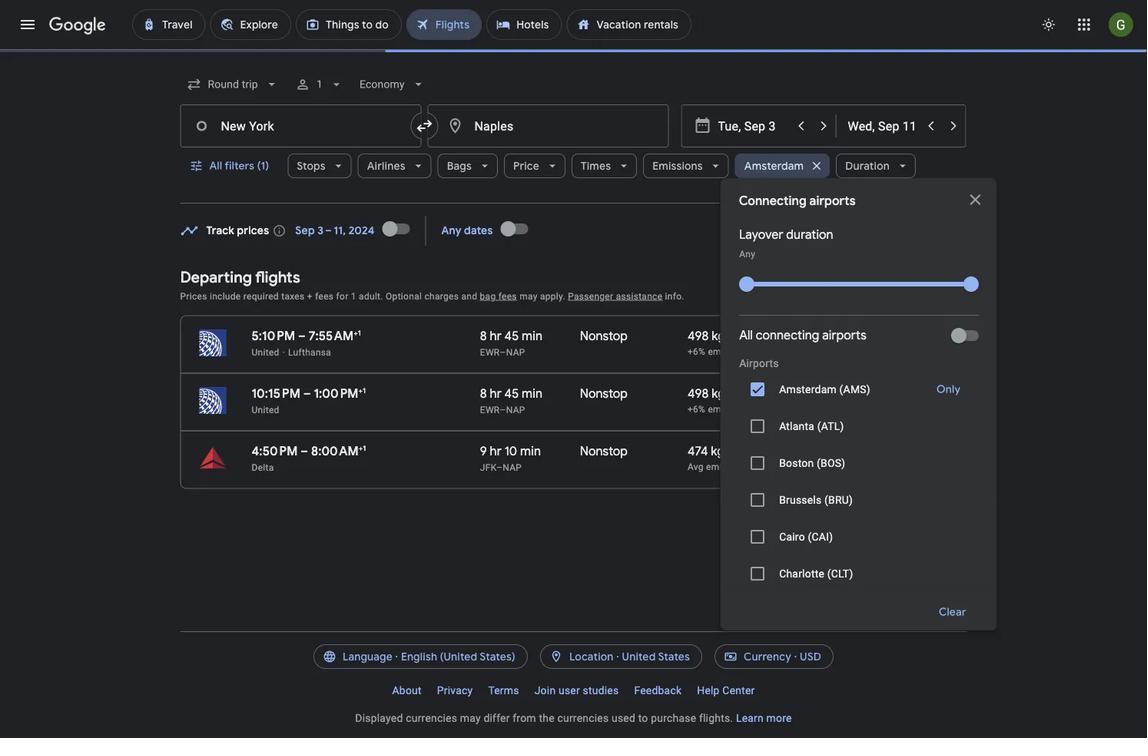 Task type: describe. For each thing, give the bounding box(es) containing it.
prices
[[180, 291, 207, 302]]

all for all connecting airports
[[739, 328, 753, 344]]

1 for 1:00 pm
[[363, 386, 366, 396]]

duration
[[846, 159, 890, 173]]

total duration 8 hr 45 min. element for 7:55 am
[[480, 328, 580, 346]]

by:
[[928, 289, 943, 303]]

+ for 7:55 am
[[354, 328, 358, 338]]

ewr for 1:00 pm
[[480, 405, 500, 416]]

2024
[[349, 224, 375, 238]]

brussels
[[779, 494, 822, 507]]

differ
[[484, 712, 510, 725]]

clear button
[[921, 594, 985, 631]]

co for 1:00 pm
[[728, 386, 748, 402]]

nap for 1:00 pm
[[507, 405, 526, 416]]

amsterdam (ams)
[[779, 383, 871, 396]]

min for 8:00 am
[[521, 444, 541, 459]]

jfk
[[480, 462, 497, 473]]

may inside "departing flights" main content
[[520, 291, 538, 302]]

Departure time: 4:50 PM. text field
[[252, 444, 298, 459]]

main menu image
[[18, 15, 37, 34]]

nap for 8:00 am
[[503, 462, 522, 473]]

filters
[[225, 159, 255, 173]]

any inside layover duration any
[[739, 249, 756, 260]]

leaves newark liberty international airport at 5:10 pm on tuesday, september 3 and arrives at naples international airport at 7:55 am on wednesday, september 4. element
[[252, 328, 361, 344]]

departing flights
[[180, 268, 300, 287]]

price button
[[504, 148, 566, 185]]

privacy
[[437, 685, 473, 697]]

8 for 1:00 pm
[[480, 386, 487, 402]]

 image inside "departing flights" main content
[[283, 347, 285, 358]]

Arrival time: 7:55 AM on  Wednesday, September 4. text field
[[309, 328, 361, 344]]

nonstop flight. element for 1:00 pm
[[580, 386, 628, 404]]

date grid
[[787, 223, 834, 237]]

+ for 8:00 am
[[359, 444, 363, 453]]

atlanta
[[779, 420, 815, 433]]

cairo (cai)
[[779, 531, 833, 544]]

Arrival time: 1:00 PM on  Wednesday, September 4. text field
[[314, 386, 366, 402]]

498 for 1:00 pm
[[688, 386, 709, 402]]

498 kg co 2 +6% emissions for 7:55 am
[[688, 328, 753, 358]]

passenger assistance button
[[568, 291, 663, 302]]

to
[[639, 712, 649, 725]]

8 for 7:55 am
[[480, 328, 487, 344]]

amsterdam for amsterdam (ams)
[[779, 383, 837, 396]]

departing flights main content
[[180, 211, 968, 502]]

currency
[[744, 650, 792, 664]]

1 button
[[289, 66, 351, 103]]

help
[[698, 685, 720, 697]]

1255 US dollars text field
[[869, 386, 905, 402]]

used
[[612, 712, 636, 725]]

english (united states)
[[401, 650, 516, 664]]

learn more link
[[737, 712, 792, 725]]

Departure time: 5:10 PM. text field
[[252, 328, 295, 344]]

clear
[[940, 606, 967, 620]]

1 for 8:00 am
[[363, 444, 366, 453]]

adult.
[[359, 291, 384, 302]]

layover duration any
[[739, 227, 834, 260]]

2 vertical spatial emissions
[[707, 462, 751, 473]]

sort by: button
[[897, 282, 968, 310]]

bag
[[480, 291, 496, 302]]

hr for 7:55 am
[[490, 328, 502, 344]]

kg for 7:55 am
[[712, 328, 726, 344]]

2 fees from the left
[[499, 291, 517, 302]]

track
[[206, 224, 235, 238]]

(atl)
[[818, 420, 844, 433]]

more
[[767, 712, 792, 725]]

all filters (1)
[[210, 159, 269, 173]]

avg emissions
[[688, 462, 751, 473]]

boston (bos)
[[779, 457, 846, 470]]

– right 4:50 pm text box
[[301, 444, 308, 459]]

assistance
[[616, 291, 663, 302]]

swap origin and destination. image
[[416, 117, 434, 135]]

0 horizontal spatial may
[[460, 712, 481, 725]]

airlines button
[[358, 148, 432, 185]]

boston
[[779, 457, 814, 470]]

498 for 7:55 am
[[688, 328, 709, 344]]

optional
[[386, 291, 422, 302]]

2 vertical spatial united
[[622, 650, 656, 664]]

hr for 1:00 pm
[[490, 386, 502, 402]]

duration button
[[837, 148, 916, 185]]

5:10 pm
[[252, 328, 295, 344]]

displayed currencies may differ from the currencies used to purchase flights. learn more
[[355, 712, 792, 725]]

apply.
[[540, 291, 566, 302]]

10:15 pm – 1:00 pm + 1
[[252, 386, 366, 402]]

track prices
[[206, 224, 269, 238]]

only
[[937, 383, 961, 397]]

1 vertical spatial airports
[[823, 328, 867, 344]]

3 – 11,
[[318, 224, 346, 238]]

(bos)
[[817, 457, 846, 470]]

2 currencies from the left
[[558, 712, 609, 725]]

atlanta (atl)
[[779, 420, 844, 433]]

location
[[570, 650, 614, 664]]

474
[[688, 444, 709, 459]]

from
[[513, 712, 537, 725]]

0 vertical spatial united
[[252, 347, 280, 358]]

prices
[[237, 224, 269, 238]]

for
[[336, 291, 349, 302]]

all connecting airports
[[739, 328, 867, 344]]

(ams)
[[840, 383, 871, 396]]

required
[[244, 291, 279, 302]]

close dialog image
[[967, 191, 985, 209]]

none search field containing connecting airports
[[180, 66, 998, 739]]

purchase
[[651, 712, 697, 725]]

sep 3 – 11, 2024
[[295, 224, 375, 238]]

about link
[[385, 679, 430, 704]]

learn
[[737, 712, 764, 725]]

all for all filters (1)
[[210, 159, 222, 173]]

leaves john f. kennedy international airport at 4:50 pm on tuesday, september 3 and arrives at naples international airport at 8:00 am on wednesday, september 4. element
[[252, 444, 366, 459]]

join user studies link
[[527, 679, 627, 704]]

displayed
[[355, 712, 403, 725]]

language
[[343, 650, 393, 664]]

total duration 9 hr 10 min. element
[[480, 444, 580, 462]]

(cai)
[[808, 531, 833, 544]]

price
[[514, 159, 540, 173]]

+6% for 1:00 pm
[[688, 405, 706, 415]]

any inside find the best price 'region'
[[442, 224, 462, 238]]



Task type: locate. For each thing, give the bounding box(es) containing it.
8 up 9
[[480, 386, 487, 402]]

1 vertical spatial 498 kg co 2 +6% emissions
[[688, 386, 753, 415]]

emissions for 1:00 pm
[[708, 405, 753, 415]]

min for 7:55 am
[[522, 328, 543, 344]]

9
[[480, 444, 487, 459]]

united left states
[[622, 650, 656, 664]]

airlines
[[367, 159, 406, 173]]

connecting
[[756, 328, 820, 344]]

charges
[[425, 291, 459, 302]]

english
[[401, 650, 438, 664]]

may left differ
[[460, 712, 481, 725]]

min for 1:00 pm
[[522, 386, 543, 402]]

1 horizontal spatial fees
[[499, 291, 517, 302]]

fees left 'for'
[[315, 291, 334, 302]]

8 hr 45 min ewr – nap
[[480, 328, 543, 358], [480, 386, 543, 416]]

nonstop flight. element
[[580, 328, 628, 346], [580, 386, 628, 404], [580, 444, 628, 462]]

2 nonstop from the top
[[580, 386, 628, 402]]

amsterdam for amsterdam
[[745, 159, 804, 173]]

498 kg co 2 +6% emissions for 1:00 pm
[[688, 386, 753, 415]]

times
[[581, 159, 611, 173]]

1 horizontal spatial any
[[739, 249, 756, 260]]

bags
[[447, 159, 472, 173]]

0 horizontal spatial all
[[210, 159, 222, 173]]

0 vertical spatial 45
[[505, 328, 519, 344]]

1 vertical spatial emissions
[[708, 405, 753, 415]]

498 kg co 2 +6% emissions left the connecting
[[688, 328, 753, 358]]

co for 7:55 am
[[728, 328, 748, 344]]

nonstop flight. element for 8:00 am
[[580, 444, 628, 462]]

– up "10"
[[500, 405, 507, 416]]

5:10 pm – 7:55 am + 1
[[252, 328, 361, 344]]

+ inside '4:50 pm – 8:00 am + 1'
[[359, 444, 363, 453]]

emissions
[[708, 347, 753, 358], [708, 405, 753, 415], [707, 462, 751, 473]]

total duration 8 hr 45 min. element down apply. in the left top of the page
[[480, 328, 580, 346]]

1 vertical spatial 498
[[688, 386, 709, 402]]

0 vertical spatial nonstop
[[580, 328, 628, 344]]

kg left the connecting
[[712, 328, 726, 344]]

and
[[462, 291, 478, 302]]

10
[[505, 444, 518, 459]]

ewr up 9
[[480, 405, 500, 416]]

ewr
[[480, 347, 500, 358], [480, 405, 500, 416]]

498
[[688, 328, 709, 344], [688, 386, 709, 402]]

10:15 pm
[[252, 386, 301, 402]]

0 horizontal spatial currencies
[[406, 712, 458, 725]]

user
[[559, 685, 580, 697]]

0 vertical spatial 2
[[748, 333, 753, 346]]

airports up grid
[[810, 193, 856, 209]]

total duration 8 hr 45 min. element for 1:00 pm
[[480, 386, 580, 404]]

2 45 from the top
[[505, 386, 519, 402]]

airports up (ams)
[[823, 328, 867, 344]]

emissions down the 474 kg co 2 on the bottom of the page
[[707, 462, 751, 473]]

united down 10:15 pm on the left of the page
[[252, 405, 280, 416]]

co up avg emissions
[[728, 444, 747, 459]]

kg for 1:00 pm
[[712, 386, 726, 402]]

emissions up the 474 kg co 2 on the bottom of the page
[[708, 405, 753, 415]]

Return text field
[[848, 105, 919, 147]]

1 horizontal spatial all
[[739, 328, 753, 344]]

emissions down "all connecting airports"
[[708, 347, 753, 358]]

all up airports
[[739, 328, 753, 344]]

1 vertical spatial total duration 8 hr 45 min. element
[[480, 386, 580, 404]]

None text field
[[180, 105, 422, 148], [428, 105, 669, 148], [180, 105, 422, 148], [428, 105, 669, 148]]

1 vertical spatial nap
[[507, 405, 526, 416]]

nap down "10"
[[503, 462, 522, 473]]

1:00 pm
[[314, 386, 359, 402]]

any dates
[[442, 224, 493, 238]]

prices include required taxes + fees for 1 adult. optional charges and bag fees may apply. passenger assistance
[[180, 291, 663, 302]]

nonstop for 7:55 am
[[580, 328, 628, 344]]

duration
[[786, 227, 834, 243]]

states
[[658, 650, 690, 664]]

airports
[[810, 193, 856, 209], [823, 328, 867, 344]]

0 vertical spatial 498
[[688, 328, 709, 344]]

ewr for 7:55 am
[[480, 347, 500, 358]]

include
[[210, 291, 241, 302]]

loading results progress bar
[[0, 49, 1148, 52]]

kg inside the 474 kg co 2
[[711, 444, 725, 459]]

co up airports
[[728, 328, 748, 344]]

co
[[728, 328, 748, 344], [728, 386, 748, 402], [728, 444, 747, 459]]

2 up avg emissions
[[747, 448, 752, 461]]

fees right bag in the left of the page
[[499, 291, 517, 302]]

1 inside 5:10 pm – 7:55 am + 1
[[358, 328, 361, 338]]

min up total duration 9 hr 10 min. "element"
[[522, 386, 543, 402]]

– down bag fees button
[[500, 347, 507, 358]]

hr down bag fees button
[[490, 328, 502, 344]]

stops
[[297, 159, 326, 173]]

+ for 1:00 pm
[[359, 386, 363, 396]]

0 vertical spatial min
[[522, 328, 543, 344]]

1 498 kg co 2 +6% emissions from the top
[[688, 328, 753, 358]]

45 up "10"
[[505, 386, 519, 402]]

45 down bag fees button
[[505, 328, 519, 344]]

None search field
[[180, 66, 998, 739]]

2 hr from the top
[[490, 386, 502, 402]]

2 nonstop flight. element from the top
[[580, 386, 628, 404]]

1 total duration 8 hr 45 min. element from the top
[[480, 328, 580, 346]]

0 vertical spatial any
[[442, 224, 462, 238]]

hr inside 9 hr 10 min jfk – nap
[[490, 444, 502, 459]]

all filters (1) button
[[180, 148, 282, 185]]

0 vertical spatial 8 hr 45 min ewr – nap
[[480, 328, 543, 358]]

2 up airports
[[748, 333, 753, 346]]

grid
[[814, 223, 834, 237]]

2 8 hr 45 min ewr – nap from the top
[[480, 386, 543, 416]]

charlotte (clt)
[[779, 568, 853, 581]]

kg up the 474 kg co 2 on the bottom of the page
[[712, 386, 726, 402]]

nonstop for 8:00 am
[[580, 444, 628, 459]]

any down layover
[[739, 249, 756, 260]]

1 vertical spatial 8 hr 45 min ewr – nap
[[480, 386, 543, 416]]

any
[[442, 224, 462, 238], [739, 249, 756, 260]]

1 +6% from the top
[[688, 347, 706, 358]]

0 vertical spatial nonstop flight. element
[[580, 328, 628, 346]]

amsterdam inside popup button
[[745, 159, 804, 173]]

– down total duration 9 hr 10 min. "element"
[[497, 462, 503, 473]]

7:55 am
[[309, 328, 354, 344]]

+6% left airports
[[688, 347, 706, 358]]

1 vertical spatial any
[[739, 249, 756, 260]]

8 hr 45 min ewr – nap down bag fees button
[[480, 328, 543, 358]]

passenger
[[568, 291, 614, 302]]

connecting airports
[[739, 193, 856, 209]]

nonstop for 1:00 pm
[[580, 386, 628, 402]]

total duration 8 hr 45 min. element
[[480, 328, 580, 346], [480, 386, 580, 404]]

0 vertical spatial may
[[520, 291, 538, 302]]

terms
[[489, 685, 520, 697]]

nonstop flight. element for 7:55 am
[[580, 328, 628, 346]]

+6% up 474
[[688, 405, 706, 415]]

+6% for 7:55 am
[[688, 347, 706, 358]]

(1)
[[257, 159, 269, 173]]

hr right 9
[[490, 444, 502, 459]]

nap for 7:55 am
[[507, 347, 526, 358]]

2 vertical spatial nap
[[503, 462, 522, 473]]

0 vertical spatial 8
[[480, 328, 487, 344]]

find the best price region
[[180, 211, 968, 256]]

8 hr 45 min ewr – nap for 7:55 am
[[480, 328, 543, 358]]

learn more about tracked prices image
[[272, 224, 286, 238]]

sort
[[903, 289, 925, 303]]

2 498 kg co 2 +6% emissions from the top
[[688, 386, 753, 415]]

0 horizontal spatial fees
[[315, 291, 334, 302]]

0 horizontal spatial any
[[442, 224, 462, 238]]

co inside the 474 kg co 2
[[728, 444, 747, 459]]

Departure text field
[[719, 105, 789, 147]]

total duration 8 hr 45 min. element up total duration 9 hr 10 min. "element"
[[480, 386, 580, 404]]

2 for 1:00 pm
[[748, 391, 753, 404]]

2 +6% from the top
[[688, 405, 706, 415]]

departing
[[180, 268, 252, 287]]

2
[[748, 333, 753, 346], [748, 391, 753, 404], [747, 448, 752, 461]]

8:00 am
[[311, 444, 359, 459]]

1 inside '4:50 pm – 8:00 am + 1'
[[363, 444, 366, 453]]

0 vertical spatial all
[[210, 159, 222, 173]]

min down apply. in the left top of the page
[[522, 328, 543, 344]]

1 vertical spatial +6%
[[688, 405, 706, 415]]

1 vertical spatial united
[[252, 405, 280, 416]]

currencies down join user studies link
[[558, 712, 609, 725]]

connecting
[[739, 193, 807, 209]]

1 nonstop from the top
[[580, 328, 628, 344]]

1 8 from the top
[[480, 328, 487, 344]]

(clt)
[[828, 568, 853, 581]]

terms link
[[481, 679, 527, 704]]

1 vertical spatial nonstop
[[580, 386, 628, 402]]

0 vertical spatial kg
[[712, 328, 726, 344]]

date grid button
[[747, 216, 847, 244]]

– up lufthansa
[[298, 328, 306, 344]]

8 hr 45 min ewr – nap for 1:00 pm
[[480, 386, 543, 416]]

bags button
[[438, 148, 498, 185]]

only button
[[918, 371, 979, 408]]

brussels (bru)
[[779, 494, 853, 507]]

may left apply. in the left top of the page
[[520, 291, 538, 302]]

1 fees from the left
[[315, 291, 334, 302]]

leaves newark liberty international airport at 10:15 pm on tuesday, september 3 and arrives at naples international airport at 1:00 pm on wednesday, september 4. element
[[252, 386, 366, 402]]

airports
[[739, 357, 779, 370]]

0 vertical spatial emissions
[[708, 347, 753, 358]]

hr up 9 hr 10 min jfk – nap
[[490, 386, 502, 402]]

1 nonstop flight. element from the top
[[580, 328, 628, 346]]

2 inside the 474 kg co 2
[[747, 448, 752, 461]]

+ inside 10:15 pm – 1:00 pm + 1
[[359, 386, 363, 396]]

3 nonstop flight. element from the top
[[580, 444, 628, 462]]

Arrival time: 8:00 AM on  Wednesday, September 4. text field
[[311, 444, 366, 459]]

nonstop
[[580, 328, 628, 344], [580, 386, 628, 402], [580, 444, 628, 459]]

sep
[[295, 224, 315, 238]]

amsterdam up the 'connecting'
[[745, 159, 804, 173]]

1 vertical spatial ewr
[[480, 405, 500, 416]]

co down airports
[[728, 386, 748, 402]]

4:50 pm
[[252, 444, 298, 459]]

the
[[539, 712, 555, 725]]

– inside 9 hr 10 min jfk – nap
[[497, 462, 503, 473]]

flights
[[255, 268, 300, 287]]

1 vertical spatial nonstop flight. element
[[580, 386, 628, 404]]

all inside button
[[210, 159, 222, 173]]

0 vertical spatial co
[[728, 328, 748, 344]]

flights.
[[700, 712, 734, 725]]

498 kg co 2 +6% emissions up the 474 kg co 2 on the bottom of the page
[[688, 386, 753, 415]]

1 45 from the top
[[505, 328, 519, 344]]

join
[[535, 685, 556, 697]]

2 vertical spatial nonstop
[[580, 444, 628, 459]]

1 ewr from the top
[[480, 347, 500, 358]]

+ inside 5:10 pm – 7:55 am + 1
[[354, 328, 358, 338]]

(bru)
[[825, 494, 853, 507]]

nap inside 9 hr 10 min jfk – nap
[[503, 462, 522, 473]]

2 down airports
[[748, 391, 753, 404]]

min right "10"
[[521, 444, 541, 459]]

0 vertical spatial +6%
[[688, 347, 706, 358]]

2 vertical spatial min
[[521, 444, 541, 459]]

1 vertical spatial all
[[739, 328, 753, 344]]

2 vertical spatial 2
[[747, 448, 752, 461]]

1 8 hr 45 min ewr – nap from the top
[[480, 328, 543, 358]]

help center link
[[690, 679, 763, 704]]

2 vertical spatial kg
[[711, 444, 725, 459]]

1 vertical spatial co
[[728, 386, 748, 402]]

0 vertical spatial airports
[[810, 193, 856, 209]]

united
[[252, 347, 280, 358], [252, 405, 280, 416], [622, 650, 656, 664]]

min inside 9 hr 10 min jfk – nap
[[521, 444, 541, 459]]

stops button
[[288, 148, 352, 185]]

Departure time: 10:15 PM. text field
[[252, 386, 301, 402]]

any left dates
[[442, 224, 462, 238]]

united down 5:10 pm
[[252, 347, 280, 358]]

2 8 from the top
[[480, 386, 487, 402]]

1 vertical spatial hr
[[490, 386, 502, 402]]

8 hr 45 min ewr – nap up "10"
[[480, 386, 543, 416]]

ewr down bag in the left of the page
[[480, 347, 500, 358]]

1 horizontal spatial currencies
[[558, 712, 609, 725]]

2 for 7:55 am
[[748, 333, 753, 346]]

3 hr from the top
[[490, 444, 502, 459]]

None field
[[180, 71, 286, 98], [354, 71, 433, 98], [180, 71, 286, 98], [354, 71, 433, 98]]

amsterdam up atlanta (atl)
[[779, 383, 837, 396]]

0 vertical spatial ewr
[[480, 347, 500, 358]]

1 hr from the top
[[490, 328, 502, 344]]

 image
[[283, 347, 285, 358]]

currencies down the privacy link
[[406, 712, 458, 725]]

1 for 7:55 am
[[358, 328, 361, 338]]

hr for 8:00 am
[[490, 444, 502, 459]]

1 vertical spatial 2
[[748, 391, 753, 404]]

2 vertical spatial hr
[[490, 444, 502, 459]]

times button
[[572, 148, 638, 185]]

8
[[480, 328, 487, 344], [480, 386, 487, 402]]

2 ewr from the top
[[480, 405, 500, 416]]

1 vertical spatial 45
[[505, 386, 519, 402]]

1 horizontal spatial may
[[520, 291, 538, 302]]

delta
[[252, 462, 274, 473]]

nap up "10"
[[507, 405, 526, 416]]

change appearance image
[[1031, 6, 1068, 43]]

8 down bag in the left of the page
[[480, 328, 487, 344]]

$1,255
[[869, 386, 905, 402]]

1 vertical spatial may
[[460, 712, 481, 725]]

45 for 1:00 pm
[[505, 386, 519, 402]]

2 vertical spatial nonstop flight. element
[[580, 444, 628, 462]]

0 vertical spatial total duration 8 hr 45 min. element
[[480, 328, 580, 346]]

avg
[[688, 462, 704, 473]]

1 vertical spatial 8
[[480, 386, 487, 402]]

nap down bag fees button
[[507, 347, 526, 358]]

1 498 from the top
[[688, 328, 709, 344]]

layover
[[739, 227, 784, 243]]

about
[[393, 685, 422, 697]]

474 kg co 2
[[688, 444, 752, 461]]

0 vertical spatial 498 kg co 2 +6% emissions
[[688, 328, 753, 358]]

studies
[[583, 685, 619, 697]]

1 vertical spatial kg
[[712, 386, 726, 402]]

0 vertical spatial nap
[[507, 347, 526, 358]]

min
[[522, 328, 543, 344], [522, 386, 543, 402], [521, 444, 541, 459]]

2 498 from the top
[[688, 386, 709, 402]]

2 total duration 8 hr 45 min. element from the top
[[480, 386, 580, 404]]

lufthansa
[[288, 347, 332, 358]]

hr
[[490, 328, 502, 344], [490, 386, 502, 402], [490, 444, 502, 459]]

45 for 7:55 am
[[505, 328, 519, 344]]

2 vertical spatial co
[[728, 444, 747, 459]]

join user studies
[[535, 685, 619, 697]]

0 vertical spatial amsterdam
[[745, 159, 804, 173]]

1 inside popup button
[[317, 78, 323, 91]]

all left filters
[[210, 159, 222, 173]]

bag fees button
[[480, 291, 517, 302]]

0 vertical spatial hr
[[490, 328, 502, 344]]

1 currencies from the left
[[406, 712, 458, 725]]

taxes
[[282, 291, 305, 302]]

cairo
[[779, 531, 805, 544]]

3 nonstop from the top
[[580, 444, 628, 459]]

1 vertical spatial amsterdam
[[779, 383, 837, 396]]

1 inside 10:15 pm – 1:00 pm + 1
[[363, 386, 366, 396]]

1 vertical spatial min
[[522, 386, 543, 402]]

kg up avg emissions
[[711, 444, 725, 459]]

– left 1:00 pm
[[304, 386, 311, 402]]

emissions for 7:55 am
[[708, 347, 753, 358]]

privacy link
[[430, 679, 481, 704]]

sort by:
[[903, 289, 943, 303]]



Task type: vqa. For each thing, say whether or not it's contained in the screenshot.
second the '45' from the top
yes



